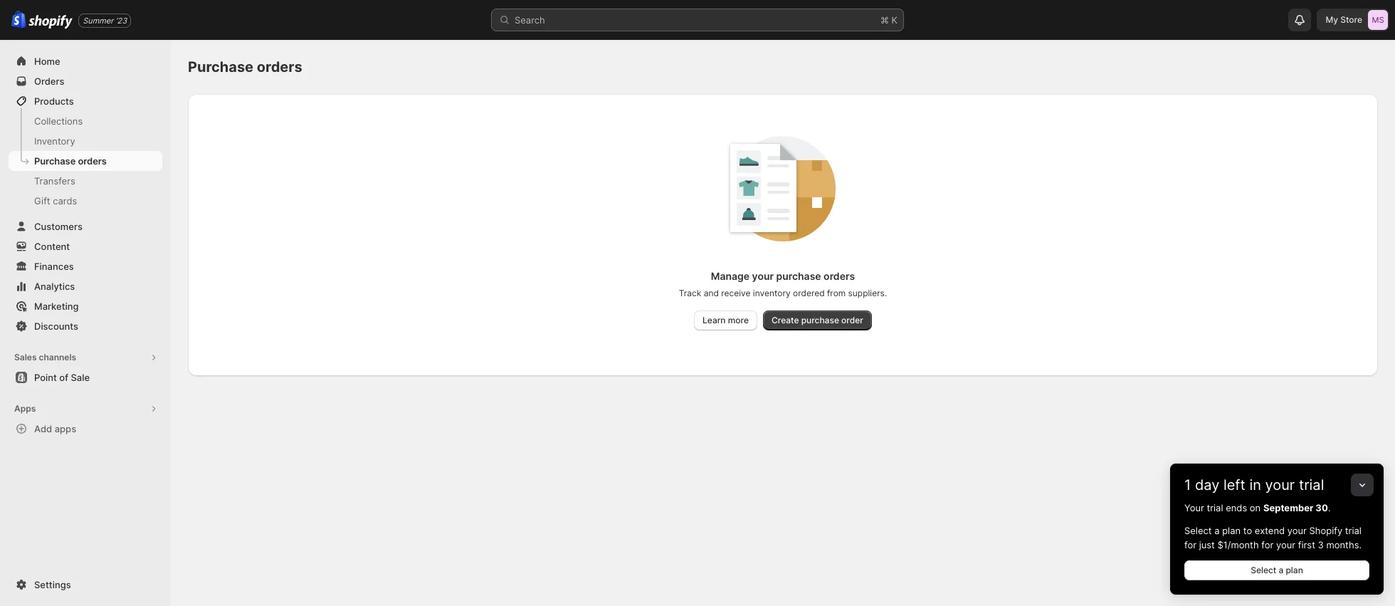 Task type: describe. For each thing, give the bounding box(es) containing it.
inventory
[[753, 288, 791, 298]]

inventory
[[34, 135, 75, 147]]

0 vertical spatial orders
[[257, 58, 302, 75]]

discounts
[[34, 320, 78, 332]]

0 vertical spatial purchase
[[188, 58, 254, 75]]

summer
[[83, 15, 113, 25]]

plan for select a plan to extend your shopify trial for just $1/month for your first 3 months.
[[1223, 525, 1241, 536]]

summer '23 link
[[79, 13, 131, 27]]

your left first on the right of the page
[[1277, 539, 1296, 551]]

create purchase order
[[772, 315, 864, 325]]

extend
[[1255, 525, 1286, 536]]

left
[[1224, 476, 1246, 494]]

purchase orders link
[[9, 151, 162, 171]]

your trial ends on september 30 .
[[1185, 502, 1331, 513]]

point of sale button
[[0, 367, 171, 387]]

select a plan
[[1251, 565, 1304, 575]]

discounts link
[[9, 316, 162, 336]]

day
[[1196, 476, 1220, 494]]

of
[[59, 372, 68, 383]]

add
[[34, 423, 52, 434]]

1 vertical spatial trial
[[1207, 502, 1224, 513]]

summer '23
[[83, 15, 127, 25]]

point of sale link
[[9, 367, 162, 387]]

select for select a plan to extend your shopify trial for just $1/month for your first 3 months.
[[1185, 525, 1213, 536]]

transfers link
[[9, 171, 162, 191]]

point
[[34, 372, 57, 383]]

trial inside dropdown button
[[1300, 476, 1325, 494]]

order
[[842, 315, 864, 325]]

to
[[1244, 525, 1253, 536]]

finances link
[[9, 256, 162, 276]]

first
[[1299, 539, 1316, 551]]

channels
[[39, 352, 76, 363]]

$1/month
[[1218, 539, 1260, 551]]

home
[[34, 56, 60, 67]]

.
[[1329, 502, 1331, 513]]

products
[[34, 95, 74, 107]]

in
[[1250, 476, 1262, 494]]

search
[[515, 14, 545, 26]]

'23
[[116, 15, 127, 25]]

1 for from the left
[[1185, 539, 1197, 551]]

learn
[[703, 315, 726, 325]]

apps button
[[9, 399, 162, 419]]

gift cards
[[34, 195, 77, 207]]

purchase inside purchase orders "link"
[[34, 155, 76, 167]]

shopify
[[1310, 525, 1343, 536]]

select a plan to extend your shopify trial for just $1/month for your first 3 months.
[[1185, 525, 1362, 551]]

collections link
[[9, 111, 162, 131]]

shopify image
[[29, 15, 73, 29]]

settings
[[34, 579, 71, 590]]

apps
[[14, 403, 36, 414]]

store
[[1341, 14, 1363, 25]]

my store image
[[1369, 10, 1389, 30]]

collections
[[34, 115, 83, 127]]

⌘ k
[[881, 14, 898, 26]]

1 day left in your trial
[[1185, 476, 1325, 494]]

shopify image
[[11, 11, 27, 28]]

transfers
[[34, 175, 75, 187]]

from
[[828, 288, 846, 298]]

my
[[1326, 14, 1339, 25]]

add apps button
[[9, 419, 162, 439]]

home link
[[9, 51, 162, 71]]

manage
[[711, 270, 750, 282]]

settings link
[[9, 575, 162, 595]]



Task type: vqa. For each thing, say whether or not it's contained in the screenshot.
checkouts
no



Task type: locate. For each thing, give the bounding box(es) containing it.
sales channels button
[[9, 348, 162, 367]]

1 vertical spatial plan
[[1287, 565, 1304, 575]]

orders link
[[9, 71, 162, 91]]

k
[[892, 14, 898, 26]]

your
[[1185, 502, 1205, 513]]

months.
[[1327, 539, 1362, 551]]

plan for select a plan
[[1287, 565, 1304, 575]]

orders inside "link"
[[78, 155, 107, 167]]

0 horizontal spatial plan
[[1223, 525, 1241, 536]]

sale
[[71, 372, 90, 383]]

cards
[[53, 195, 77, 207]]

create
[[772, 315, 799, 325]]

purchase orders
[[188, 58, 302, 75], [34, 155, 107, 167]]

a up the just
[[1215, 525, 1220, 536]]

1 day left in your trial element
[[1171, 501, 1384, 595]]

customers link
[[9, 217, 162, 236]]

add apps
[[34, 423, 76, 434]]

a inside select a plan link
[[1279, 565, 1284, 575]]

for left the just
[[1185, 539, 1197, 551]]

2 horizontal spatial orders
[[824, 270, 855, 282]]

0 vertical spatial plan
[[1223, 525, 1241, 536]]

analytics
[[34, 281, 75, 292]]

plan inside select a plan to extend your shopify trial for just $1/month for your first 3 months.
[[1223, 525, 1241, 536]]

gift cards link
[[9, 191, 162, 211]]

sales channels
[[14, 352, 76, 363]]

1 horizontal spatial trial
[[1300, 476, 1325, 494]]

2 for from the left
[[1262, 539, 1274, 551]]

your up inventory
[[752, 270, 774, 282]]

30
[[1316, 502, 1329, 513]]

purchase down ordered
[[802, 315, 840, 325]]

0 horizontal spatial trial
[[1207, 502, 1224, 513]]

0 horizontal spatial for
[[1185, 539, 1197, 551]]

0 horizontal spatial purchase orders
[[34, 155, 107, 167]]

orders inside manage your purchase orders track and receive inventory ordered from suppliers.
[[824, 270, 855, 282]]

gift
[[34, 195, 50, 207]]

0 vertical spatial purchase orders
[[188, 58, 302, 75]]

1 vertical spatial purchase
[[802, 315, 840, 325]]

0 horizontal spatial purchase
[[34, 155, 76, 167]]

1 horizontal spatial select
[[1251, 565, 1277, 575]]

for down extend
[[1262, 539, 1274, 551]]

learn more link
[[694, 311, 758, 330]]

1 horizontal spatial orders
[[257, 58, 302, 75]]

trial up 30
[[1300, 476, 1325, 494]]

a down select a plan to extend your shopify trial for just $1/month for your first 3 months.
[[1279, 565, 1284, 575]]

1 vertical spatial purchase orders
[[34, 155, 107, 167]]

0 horizontal spatial select
[[1185, 525, 1213, 536]]

1
[[1185, 476, 1192, 494]]

learn more
[[703, 315, 749, 325]]

more
[[728, 315, 749, 325]]

0 horizontal spatial orders
[[78, 155, 107, 167]]

content link
[[9, 236, 162, 256]]

1 horizontal spatial a
[[1279, 565, 1284, 575]]

0 vertical spatial select
[[1185, 525, 1213, 536]]

2 horizontal spatial trial
[[1346, 525, 1362, 536]]

finances
[[34, 261, 74, 272]]

0 vertical spatial trial
[[1300, 476, 1325, 494]]

trial up months.
[[1346, 525, 1362, 536]]

point of sale
[[34, 372, 90, 383]]

plan up $1/month on the bottom right
[[1223, 525, 1241, 536]]

orders
[[34, 75, 64, 87]]

track
[[679, 288, 702, 298]]

2 vertical spatial orders
[[824, 270, 855, 282]]

select for select a plan
[[1251, 565, 1277, 575]]

1 vertical spatial orders
[[78, 155, 107, 167]]

your
[[752, 270, 774, 282], [1266, 476, 1296, 494], [1288, 525, 1308, 536], [1277, 539, 1296, 551]]

2 vertical spatial trial
[[1346, 525, 1362, 536]]

ends
[[1226, 502, 1248, 513]]

content
[[34, 241, 70, 252]]

0 vertical spatial a
[[1215, 525, 1220, 536]]

select inside select a plan to extend your shopify trial for just $1/month for your first 3 months.
[[1185, 525, 1213, 536]]

1 vertical spatial purchase
[[34, 155, 76, 167]]

trial right your
[[1207, 502, 1224, 513]]

receive
[[722, 288, 751, 298]]

purchase up ordered
[[777, 270, 822, 282]]

a
[[1215, 525, 1220, 536], [1279, 565, 1284, 575]]

0 vertical spatial purchase
[[777, 270, 822, 282]]

marketing
[[34, 301, 79, 312]]

products link
[[9, 91, 162, 111]]

your inside dropdown button
[[1266, 476, 1296, 494]]

your up september
[[1266, 476, 1296, 494]]

on
[[1250, 502, 1261, 513]]

purchase
[[188, 58, 254, 75], [34, 155, 76, 167]]

1 horizontal spatial for
[[1262, 539, 1274, 551]]

analytics link
[[9, 276, 162, 296]]

suppliers.
[[849, 288, 888, 298]]

your inside manage your purchase orders track and receive inventory ordered from suppliers.
[[752, 270, 774, 282]]

1 day left in your trial button
[[1171, 464, 1384, 494]]

customers
[[34, 221, 83, 232]]

inventory link
[[9, 131, 162, 151]]

and
[[704, 288, 719, 298]]

1 vertical spatial a
[[1279, 565, 1284, 575]]

trial inside select a plan to extend your shopify trial for just $1/month for your first 3 months.
[[1346, 525, 1362, 536]]

apps
[[55, 423, 76, 434]]

create purchase order link
[[763, 311, 872, 330]]

plan
[[1223, 525, 1241, 536], [1287, 565, 1304, 575]]

0 horizontal spatial a
[[1215, 525, 1220, 536]]

sales
[[14, 352, 37, 363]]

september
[[1264, 502, 1314, 513]]

your up first on the right of the page
[[1288, 525, 1308, 536]]

1 vertical spatial select
[[1251, 565, 1277, 575]]

1 horizontal spatial purchase
[[188, 58, 254, 75]]

select up the just
[[1185, 525, 1213, 536]]

select down select a plan to extend your shopify trial for just $1/month for your first 3 months.
[[1251, 565, 1277, 575]]

a for select a plan
[[1279, 565, 1284, 575]]

a inside select a plan to extend your shopify trial for just $1/month for your first 3 months.
[[1215, 525, 1220, 536]]

purchase
[[777, 270, 822, 282], [802, 315, 840, 325]]

just
[[1200, 539, 1216, 551]]

manage your purchase orders track and receive inventory ordered from suppliers.
[[679, 270, 888, 298]]

orders
[[257, 58, 302, 75], [78, 155, 107, 167], [824, 270, 855, 282]]

1 horizontal spatial purchase orders
[[188, 58, 302, 75]]

trial
[[1300, 476, 1325, 494], [1207, 502, 1224, 513], [1346, 525, 1362, 536]]

1 horizontal spatial plan
[[1287, 565, 1304, 575]]

my store
[[1326, 14, 1363, 25]]

plan down first on the right of the page
[[1287, 565, 1304, 575]]

for
[[1185, 539, 1197, 551], [1262, 539, 1274, 551]]

purchase inside manage your purchase orders track and receive inventory ordered from suppliers.
[[777, 270, 822, 282]]

ordered
[[793, 288, 825, 298]]

⌘
[[881, 14, 889, 26]]

a for select a plan to extend your shopify trial for just $1/month for your first 3 months.
[[1215, 525, 1220, 536]]

3
[[1319, 539, 1325, 551]]

purchase orders inside "link"
[[34, 155, 107, 167]]

purchase inside 'link'
[[802, 315, 840, 325]]

select a plan link
[[1185, 560, 1370, 580]]

marketing link
[[9, 296, 162, 316]]



